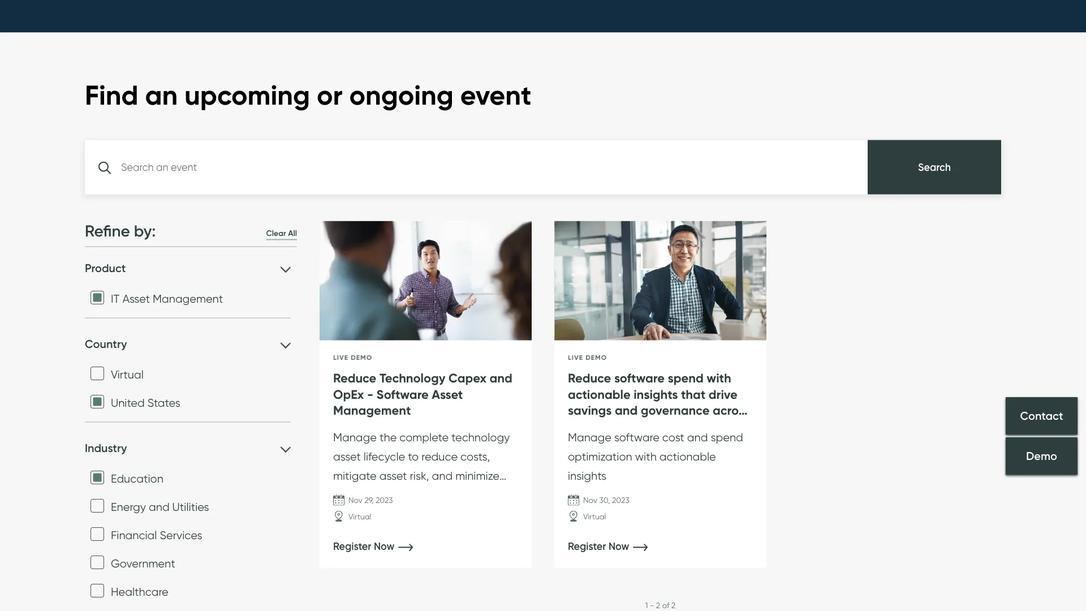 Task type: describe. For each thing, give the bounding box(es) containing it.
reduce technology capex and opex - software asset management
[[333, 370, 512, 418]]

virtual for reduce software spend with actionable insights that drive savings and governance across your saas & onprem licenses
[[583, 512, 606, 521]]

that
[[681, 386, 706, 402]]

clear
[[266, 228, 286, 238]]

license
[[333, 488, 369, 502]]

1
[[645, 601, 648, 610]]

savings
[[568, 402, 612, 418]]

and inside the manage the complete technology asset lifecycle to reduce costs, mitigate asset risk, and minimize license complexities
[[432, 469, 453, 482]]

costs,
[[461, 449, 490, 463]]

Search an event search field
[[85, 140, 868, 194]]

0 vertical spatial insights
[[634, 386, 678, 402]]

1 vertical spatial with
[[635, 449, 657, 463]]

live demo for reduce software spend with actionable insights that drive savings and governance across your saas & onprem licenses
[[568, 353, 607, 362]]

reduce for opex
[[333, 370, 376, 386]]

live for reduce technology capex and opex - software asset management
[[333, 353, 349, 362]]

your
[[568, 419, 593, 434]]

software
[[377, 386, 429, 402]]

or
[[317, 78, 343, 112]]

saas
[[596, 419, 627, 434]]

2 2 from the left
[[671, 601, 676, 610]]

to
[[408, 449, 419, 463]]

energy
[[111, 500, 146, 514]]

government
[[111, 557, 175, 570]]

education option
[[91, 471, 104, 484]]

the
[[380, 430, 397, 444]]

refine
[[85, 221, 130, 241]]

0 vertical spatial with
[[707, 370, 731, 386]]

manage the complete technology asset lifecycle to reduce costs, mitigate asset risk, and minimize license complexities
[[333, 430, 510, 502]]

by:
[[134, 221, 156, 241]]

management inside reduce technology capex and opex - software asset management
[[333, 402, 411, 418]]

it asset management
[[111, 292, 223, 306]]

services
[[160, 528, 202, 542]]

reduce
[[422, 449, 458, 463]]

&
[[630, 419, 638, 434]]

0 horizontal spatial asset
[[122, 292, 150, 306]]

1 vertical spatial actionable
[[660, 449, 716, 463]]

virtual for reduce technology capex and opex - software asset management
[[349, 512, 371, 521]]

it asset management option
[[91, 291, 104, 304]]

healthcare option
[[91, 584, 104, 598]]

0 horizontal spatial spend
[[668, 370, 704, 386]]

manage inside the manage the complete technology asset lifecycle to reduce costs, mitigate asset risk, and minimize license complexities
[[333, 430, 377, 444]]

live demo for reduce technology capex and opex - software asset management
[[333, 353, 372, 362]]

clear all
[[266, 228, 297, 238]]

and up &
[[615, 402, 638, 418]]

financial services
[[111, 528, 202, 542]]

country
[[85, 337, 127, 351]]

1 vertical spatial -
[[650, 601, 654, 610]]

and right cost
[[687, 430, 708, 444]]

demo for reduce technology capex and opex - software asset management
[[351, 353, 372, 362]]

technology
[[452, 430, 510, 444]]

opex
[[333, 386, 364, 402]]

1 2 from the left
[[656, 601, 660, 610]]

nov 30, 2023
[[583, 495, 629, 505]]

states
[[148, 396, 180, 410]]



Task type: locate. For each thing, give the bounding box(es) containing it.
2 reduce from the left
[[568, 370, 611, 386]]

0 vertical spatial management
[[153, 292, 223, 306]]

drive
[[709, 386, 738, 402]]

insights
[[634, 386, 678, 402], [568, 469, 607, 482]]

lifecycle
[[364, 449, 405, 463]]

1 software from the top
[[614, 370, 665, 386]]

1 horizontal spatial manage
[[568, 430, 612, 444]]

live up opex
[[333, 353, 349, 362]]

2 demo from the left
[[586, 353, 607, 362]]

0 horizontal spatial manage
[[333, 430, 377, 444]]

live demo up opex
[[333, 353, 372, 362]]

1 live demo from the left
[[333, 353, 372, 362]]

it
[[111, 292, 120, 306]]

live demo
[[333, 353, 372, 362], [568, 353, 607, 362]]

technology
[[380, 370, 445, 386]]

and right capex
[[490, 370, 512, 386]]

1 horizontal spatial -
[[650, 601, 654, 610]]

2 right of
[[671, 601, 676, 610]]

0 horizontal spatial demo
[[351, 353, 372, 362]]

virtual up united
[[111, 368, 144, 381]]

0 vertical spatial -
[[367, 386, 373, 402]]

energy and utilities option
[[91, 499, 104, 513]]

nov 29, 2023
[[349, 495, 393, 505]]

1 horizontal spatial live
[[568, 353, 583, 362]]

software
[[614, 370, 665, 386], [614, 430, 660, 444]]

0 horizontal spatial reduce
[[333, 370, 376, 386]]

all
[[288, 228, 297, 238]]

asset
[[122, 292, 150, 306], [432, 386, 463, 402]]

1 horizontal spatial spend
[[711, 430, 743, 444]]

2023 right 29,
[[376, 495, 393, 505]]

insights down optimization
[[568, 469, 607, 482]]

product
[[85, 261, 126, 275]]

1 horizontal spatial 2
[[671, 601, 676, 610]]

1 live from the left
[[333, 353, 349, 362]]

software up 'governance'
[[614, 370, 665, 386]]

0 horizontal spatial 2
[[656, 601, 660, 610]]

governance
[[641, 402, 710, 418]]

nov left 30,
[[583, 495, 597, 505]]

asset
[[333, 449, 361, 463], [379, 469, 407, 482]]

capex
[[449, 370, 487, 386]]

1 vertical spatial spend
[[711, 430, 743, 444]]

spend
[[668, 370, 704, 386], [711, 430, 743, 444]]

healthcare
[[111, 585, 168, 599]]

0 horizontal spatial with
[[635, 449, 657, 463]]

0 horizontal spatial live
[[333, 353, 349, 362]]

live demo up savings
[[568, 353, 607, 362]]

0 horizontal spatial nov
[[349, 495, 363, 505]]

29,
[[365, 495, 374, 505]]

1 horizontal spatial actionable
[[660, 449, 716, 463]]

with
[[707, 370, 731, 386], [635, 449, 657, 463]]

united states
[[111, 396, 180, 410]]

and down reduce at the left of page
[[432, 469, 453, 482]]

spend down 'across'
[[711, 430, 743, 444]]

1 horizontal spatial management
[[333, 402, 411, 418]]

management
[[153, 292, 223, 306], [333, 402, 411, 418]]

with up 'drive'
[[707, 370, 731, 386]]

cost
[[662, 430, 685, 444]]

0 horizontal spatial live demo
[[333, 353, 372, 362]]

financial services option
[[91, 527, 104, 541]]

virtual down 30,
[[583, 512, 606, 521]]

asset down "lifecycle" on the bottom of the page
[[379, 469, 407, 482]]

2 software from the top
[[614, 430, 660, 444]]

2023 for reduce technology capex and opex - software asset management
[[376, 495, 393, 505]]

1 horizontal spatial 2023
[[612, 495, 629, 505]]

1 vertical spatial management
[[333, 402, 411, 418]]

virtual
[[111, 368, 144, 381], [349, 512, 371, 521], [583, 512, 606, 521]]

0 horizontal spatial virtual
[[111, 368, 144, 381]]

1 horizontal spatial asset
[[432, 386, 463, 402]]

0 vertical spatial spend
[[668, 370, 704, 386]]

and
[[490, 370, 512, 386], [615, 402, 638, 418], [687, 430, 708, 444], [432, 469, 453, 482], [149, 500, 170, 514]]

manage left the
[[333, 430, 377, 444]]

live
[[333, 353, 349, 362], [568, 353, 583, 362]]

0 vertical spatial asset
[[122, 292, 150, 306]]

2023 for reduce software spend with actionable insights that drive savings and governance across your saas & onprem licenses
[[612, 495, 629, 505]]

and up financial services
[[149, 500, 170, 514]]

demo up savings
[[586, 353, 607, 362]]

product button
[[85, 261, 291, 276]]

and inside reduce technology capex and opex - software asset management
[[490, 370, 512, 386]]

- inside reduce technology capex and opex - software asset management
[[367, 386, 373, 402]]

reduce up savings
[[568, 370, 611, 386]]

find an upcoming or ongoing event
[[85, 78, 531, 112]]

1 vertical spatial asset
[[432, 386, 463, 402]]

1 nov from the left
[[349, 495, 363, 505]]

0 horizontal spatial actionable
[[568, 386, 631, 402]]

2023
[[376, 495, 393, 505], [612, 495, 629, 505]]

upcoming
[[185, 78, 310, 112]]

risk,
[[410, 469, 429, 482]]

across
[[713, 402, 750, 418]]

2 nov from the left
[[583, 495, 597, 505]]

manage
[[333, 430, 377, 444], [568, 430, 612, 444]]

onprem
[[641, 419, 688, 434]]

nov
[[349, 495, 363, 505], [583, 495, 597, 505]]

financial
[[111, 528, 157, 542]]

with down &
[[635, 449, 657, 463]]

complexities
[[371, 488, 436, 502]]

2 manage from the left
[[568, 430, 612, 444]]

1 vertical spatial asset
[[379, 469, 407, 482]]

0 horizontal spatial 2023
[[376, 495, 393, 505]]

united
[[111, 396, 145, 410]]

ongoing
[[349, 78, 454, 112]]

- right opex
[[367, 386, 373, 402]]

demo for reduce software spend with actionable insights that drive savings and governance across your saas & onprem licenses
[[586, 353, 607, 362]]

reduce inside reduce software spend with actionable insights that drive savings and governance across your saas & onprem licenses manage software cost and spend optimization with actionable insights
[[568, 370, 611, 386]]

industry
[[85, 441, 127, 455]]

virtual option
[[91, 367, 104, 380]]

-
[[367, 386, 373, 402], [650, 601, 654, 610]]

None button
[[868, 140, 1001, 194]]

reduce for actionable
[[568, 370, 611, 386]]

government option
[[91, 556, 104, 569]]

asset up mitigate
[[333, 449, 361, 463]]

management down product dropdown button
[[153, 292, 223, 306]]

asset right it
[[122, 292, 150, 306]]

1 - 2 of 2
[[645, 601, 676, 610]]

refine by:
[[85, 221, 156, 241]]

1 horizontal spatial with
[[707, 370, 731, 386]]

0 horizontal spatial -
[[367, 386, 373, 402]]

virtual down 29,
[[349, 512, 371, 521]]

united states option
[[91, 395, 104, 409]]

2 live from the left
[[568, 353, 583, 362]]

2 left of
[[656, 601, 660, 610]]

energy and utilities
[[111, 500, 209, 514]]

1 manage from the left
[[333, 430, 377, 444]]

reduce inside reduce technology capex and opex - software asset management
[[333, 370, 376, 386]]

0 vertical spatial software
[[614, 370, 665, 386]]

1 horizontal spatial nov
[[583, 495, 597, 505]]

nov for reduce technology capex and opex - software asset management
[[349, 495, 363, 505]]

event
[[460, 78, 531, 112]]

- right 1
[[650, 601, 654, 610]]

1 horizontal spatial asset
[[379, 469, 407, 482]]

complete
[[400, 430, 449, 444]]

1 horizontal spatial live demo
[[568, 353, 607, 362]]

1 horizontal spatial demo
[[586, 353, 607, 362]]

find
[[85, 78, 138, 112]]

demo up opex
[[351, 353, 372, 362]]

0 horizontal spatial asset
[[333, 449, 361, 463]]

optimization
[[568, 449, 632, 463]]

live for reduce software spend with actionable insights that drive savings and governance across your saas & onprem licenses
[[568, 353, 583, 362]]

licenses
[[691, 419, 736, 434]]

manage inside reduce software spend with actionable insights that drive savings and governance across your saas & onprem licenses manage software cost and spend optimization with actionable insights
[[568, 430, 612, 444]]

actionable up savings
[[568, 386, 631, 402]]

actionable down cost
[[660, 449, 716, 463]]

clear all button
[[266, 227, 297, 240]]

1 demo from the left
[[351, 353, 372, 362]]

country button
[[85, 337, 291, 351]]

industry button
[[85, 441, 291, 456]]

1 2023 from the left
[[376, 495, 393, 505]]

asset inside reduce technology capex and opex - software asset management
[[432, 386, 463, 402]]

1 vertical spatial insights
[[568, 469, 607, 482]]

2023 right 30,
[[612, 495, 629, 505]]

minimize
[[456, 469, 500, 482]]

an
[[145, 78, 178, 112]]

demo
[[351, 353, 372, 362], [586, 353, 607, 362]]

0 vertical spatial asset
[[333, 449, 361, 463]]

actionable
[[568, 386, 631, 402], [660, 449, 716, 463]]

mitigate
[[333, 469, 377, 482]]

reduce
[[333, 370, 376, 386], [568, 370, 611, 386]]

manage up optimization
[[568, 430, 612, 444]]

asset down capex
[[432, 386, 463, 402]]

1 horizontal spatial virtual
[[349, 512, 371, 521]]

spend up that
[[668, 370, 704, 386]]

1 horizontal spatial insights
[[634, 386, 678, 402]]

2 live demo from the left
[[568, 353, 607, 362]]

2
[[656, 601, 660, 610], [671, 601, 676, 610]]

30,
[[599, 495, 610, 505]]

0 vertical spatial actionable
[[568, 386, 631, 402]]

education
[[111, 472, 163, 485]]

2 horizontal spatial virtual
[[583, 512, 606, 521]]

reduce software spend with actionable insights that drive savings and governance across your saas & onprem licenses manage software cost and spend optimization with actionable insights
[[568, 370, 750, 482]]

live up savings
[[568, 353, 583, 362]]

insights up 'governance'
[[634, 386, 678, 402]]

2 2023 from the left
[[612, 495, 629, 505]]

0 horizontal spatial management
[[153, 292, 223, 306]]

1 vertical spatial software
[[614, 430, 660, 444]]

management down opex
[[333, 402, 411, 418]]

1 horizontal spatial reduce
[[568, 370, 611, 386]]

nov for reduce software spend with actionable insights that drive savings and governance across your saas & onprem licenses
[[583, 495, 597, 505]]

0 horizontal spatial insights
[[568, 469, 607, 482]]

nov left 29,
[[349, 495, 363, 505]]

software left cost
[[614, 430, 660, 444]]

utilities
[[172, 500, 209, 514]]

1 reduce from the left
[[333, 370, 376, 386]]

of
[[662, 601, 670, 610]]

reduce up opex
[[333, 370, 376, 386]]



Task type: vqa. For each thing, say whether or not it's contained in the screenshot.
rightmost 'actionable'
yes



